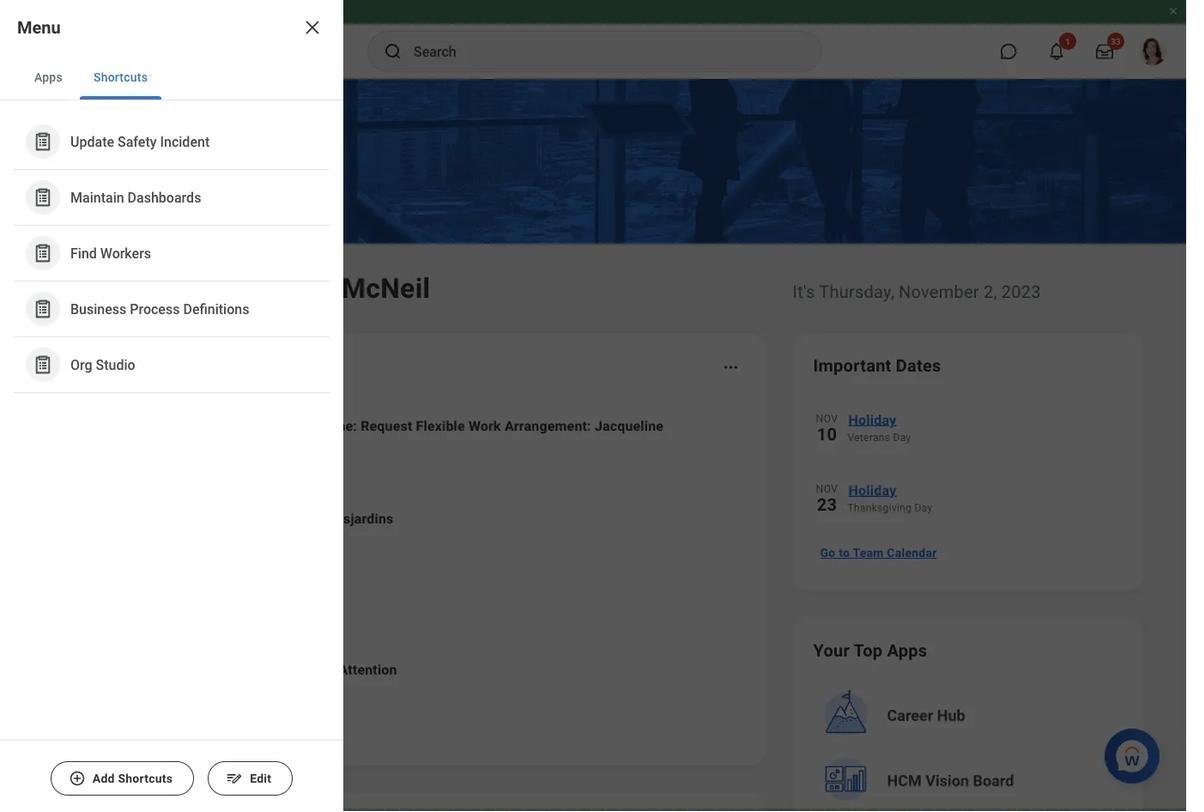 Task type: describe. For each thing, give the bounding box(es) containing it.
find workers
[[70, 245, 151, 261]]

studio
[[96, 357, 135, 373]]

tab list containing apps
[[0, 55, 343, 100]]

edit button
[[208, 762, 293, 796]]

your top apps
[[814, 641, 928, 661]]

nov for 10
[[817, 413, 838, 425]]

thursday,
[[819, 282, 895, 302]]

expenses
[[207, 662, 267, 678]]

veterans
[[848, 432, 891, 444]]

team
[[853, 546, 884, 560]]

dates
[[896, 356, 942, 376]]

add shortcuts button
[[50, 762, 194, 796]]

awaiting your action
[[65, 356, 231, 376]]

to
[[839, 546, 850, 560]]

1 horizontal spatial jacqueline
[[595, 418, 664, 434]]

desjardins
[[327, 511, 394, 527]]

org
[[70, 357, 92, 373]]

1 horizontal spatial your
[[814, 641, 850, 661]]

you have expenses that need attention button
[[65, 635, 745, 704]]

it's
[[793, 282, 815, 302]]

close environment banner image
[[1169, 6, 1179, 16]]

find workers link
[[17, 229, 326, 277]]

mcneil
[[342, 272, 430, 304]]

attention
[[339, 662, 397, 678]]

add vaccination: jacqueline desjardins button
[[65, 495, 745, 567]]

org studio
[[70, 357, 135, 373]]

workers
[[100, 245, 151, 261]]

clipboard image for business process definitions
[[32, 298, 54, 320]]

holiday button for 23
[[848, 479, 1123, 501]]

org studio link
[[17, 341, 326, 389]]

good afternoon, logan mcneil main content
[[0, 79, 1188, 811]]

holiday button for 10
[[848, 409, 1123, 431]]

hcm
[[887, 772, 922, 790]]

holiday for 10
[[849, 412, 897, 428]]

clipboard image for maintain dashboards
[[32, 187, 54, 208]]

go to team calendar button
[[814, 536, 944, 570]]

clipboard image for update safety incident
[[32, 131, 54, 152]]

good afternoon, logan mcneil
[[44, 272, 430, 304]]

career
[[887, 707, 934, 725]]

text edit image
[[226, 770, 243, 787]]

important dates element
[[814, 398, 1123, 532]]

apps inside the apps button
[[34, 70, 63, 84]]

apps inside good afternoon, logan mcneil main content
[[887, 641, 928, 661]]

holiday veterans day
[[848, 412, 911, 444]]

business process definitions link
[[17, 285, 326, 333]]

update for update safety incident
[[70, 133, 114, 150]]

awaiting
[[65, 356, 134, 376]]

request
[[361, 418, 413, 434]]

update employee's working time: request flexible work arrangement: jacqueline button
[[65, 402, 745, 495]]

0 horizontal spatial your
[[138, 356, 175, 376]]

career hub button
[[815, 685, 1124, 747]]

nov 23
[[817, 483, 838, 515]]

shortcuts inside add shortcuts button
[[118, 772, 173, 786]]

find
[[70, 245, 97, 261]]

clipboard image for find workers
[[32, 243, 54, 264]]

business
[[70, 301, 127, 317]]

november
[[899, 282, 980, 302]]

logan
[[258, 272, 335, 304]]

awaiting your action list
[[65, 402, 745, 704]]

inbox large image
[[1097, 43, 1114, 60]]

incident
[[160, 133, 210, 150]]

23
[[817, 495, 837, 515]]

add for add shortcuts
[[93, 772, 115, 786]]

go
[[820, 546, 836, 560]]

notifications large image
[[1048, 43, 1066, 60]]

calendar
[[887, 546, 937, 560]]



Task type: vqa. For each thing, say whether or not it's contained in the screenshot.
HCM VISION BOARD button
yes



Task type: locate. For each thing, give the bounding box(es) containing it.
update left 'employee's'
[[144, 418, 189, 434]]

maintain dashboards link
[[17, 173, 326, 222]]

shortcuts right plus circle icon
[[118, 772, 173, 786]]

it's thursday, november 2, 2023
[[793, 282, 1041, 302]]

clipboard image left maintain
[[32, 187, 54, 208]]

nov down the "10"
[[817, 483, 838, 495]]

0 vertical spatial nov
[[817, 413, 838, 425]]

menu
[[17, 17, 61, 37]]

0 vertical spatial add
[[144, 511, 169, 527]]

0 vertical spatial jacqueline
[[595, 418, 664, 434]]

apps down menu
[[34, 70, 63, 84]]

holiday
[[849, 412, 897, 428], [849, 482, 897, 498]]

day right thanksgiving
[[915, 502, 933, 514]]

apps
[[34, 70, 63, 84], [887, 641, 928, 661]]

maintain dashboards
[[70, 189, 201, 205]]

holiday for 23
[[849, 482, 897, 498]]

1 holiday from the top
[[849, 412, 897, 428]]

clipboard image left find
[[32, 243, 54, 264]]

update safety incident
[[70, 133, 210, 150]]

maintain
[[70, 189, 124, 205]]

clipboard image inside "business process definitions" link
[[32, 298, 54, 320]]

afternoon,
[[117, 272, 250, 304]]

2 holiday button from the top
[[848, 479, 1123, 501]]

1 vertical spatial holiday button
[[848, 479, 1123, 501]]

clipboard image left business
[[32, 298, 54, 320]]

list
[[0, 100, 343, 407]]

1 horizontal spatial apps
[[887, 641, 928, 661]]

update safety incident link
[[17, 118, 326, 166]]

add right plus circle icon
[[93, 772, 115, 786]]

flexible
[[416, 418, 465, 434]]

nov
[[817, 413, 838, 425], [817, 483, 838, 495]]

career hub
[[887, 707, 966, 725]]

clipboard image down the apps button at the top left of page
[[32, 131, 54, 152]]

update inside update employee's working time: request flexible work arrangement: jacqueline button
[[144, 418, 189, 434]]

search image
[[383, 41, 404, 62]]

thanksgiving
[[848, 502, 912, 514]]

holiday inside holiday thanksgiving day
[[849, 482, 897, 498]]

arrangement:
[[505, 418, 591, 434]]

1 nov from the top
[[817, 413, 838, 425]]

1 vertical spatial jacqueline
[[254, 511, 323, 527]]

day inside the holiday veterans day
[[894, 432, 911, 444]]

action
[[179, 356, 231, 376]]

1 vertical spatial your
[[814, 641, 850, 661]]

1 holiday button from the top
[[848, 409, 1123, 431]]

0 horizontal spatial day
[[894, 432, 911, 444]]

holiday button
[[848, 409, 1123, 431], [848, 479, 1123, 501]]

update left safety
[[70, 133, 114, 150]]

1 horizontal spatial add
[[144, 511, 169, 527]]

hcm vision board
[[887, 772, 1014, 790]]

top
[[854, 641, 883, 661]]

important dates
[[814, 356, 942, 376]]

holiday thanksgiving day
[[848, 482, 933, 514]]

holiday up thanksgiving
[[849, 482, 897, 498]]

clipboard image
[[32, 354, 54, 376]]

apps button
[[21, 55, 76, 100]]

update inside update safety incident link
[[70, 133, 114, 150]]

day for 23
[[915, 502, 933, 514]]

0 vertical spatial update
[[70, 133, 114, 150]]

shortcuts
[[94, 70, 148, 84], [118, 772, 173, 786]]

tab list
[[0, 55, 343, 100]]

work
[[469, 418, 501, 434]]

that
[[270, 662, 299, 678]]

safety
[[118, 133, 157, 150]]

0 vertical spatial holiday
[[849, 412, 897, 428]]

2 nov from the top
[[817, 483, 838, 495]]

edit
[[250, 772, 272, 786]]

add
[[144, 511, 169, 527], [93, 772, 115, 786]]

need
[[302, 662, 335, 678]]

x image
[[302, 17, 323, 38]]

1 vertical spatial add
[[93, 772, 115, 786]]

1 clipboard image from the top
[[32, 131, 54, 152]]

holiday inside the holiday veterans day
[[849, 412, 897, 428]]

definitions
[[183, 301, 249, 317]]

day for 10
[[894, 432, 911, 444]]

0 vertical spatial apps
[[34, 70, 63, 84]]

clipboard image inside update safety incident link
[[32, 131, 54, 152]]

add inside awaiting your action list
[[144, 511, 169, 527]]

board
[[973, 772, 1014, 790]]

1 vertical spatial update
[[144, 418, 189, 434]]

banner
[[0, 0, 1188, 79]]

your
[[138, 356, 175, 376], [814, 641, 850, 661]]

0 vertical spatial your
[[138, 356, 175, 376]]

add left vaccination:
[[144, 511, 169, 527]]

your right studio
[[138, 356, 175, 376]]

0 horizontal spatial apps
[[34, 70, 63, 84]]

time:
[[321, 418, 357, 434]]

2023
[[1002, 282, 1041, 302]]

1 vertical spatial day
[[915, 502, 933, 514]]

list containing update safety incident
[[0, 100, 343, 407]]

add vaccination: jacqueline desjardins
[[144, 511, 394, 527]]

plus circle image
[[69, 770, 86, 787]]

clipboard image inside find workers link
[[32, 243, 54, 264]]

2 clipboard image from the top
[[32, 187, 54, 208]]

1 horizontal spatial update
[[144, 418, 189, 434]]

apps right the 'top'
[[887, 641, 928, 661]]

1 vertical spatial apps
[[887, 641, 928, 661]]

0 horizontal spatial add
[[93, 772, 115, 786]]

0 vertical spatial shortcuts
[[94, 70, 148, 84]]

employee's
[[192, 418, 262, 434]]

4 clipboard image from the top
[[32, 298, 54, 320]]

1 vertical spatial shortcuts
[[118, 772, 173, 786]]

update
[[70, 133, 114, 150], [144, 418, 189, 434]]

1 vertical spatial nov
[[817, 483, 838, 495]]

day inside holiday thanksgiving day
[[915, 502, 933, 514]]

10
[[817, 424, 837, 444]]

vaccination:
[[173, 511, 251, 527]]

shortcuts inside shortcuts button
[[94, 70, 148, 84]]

nov left the holiday veterans day
[[817, 413, 838, 425]]

day
[[894, 432, 911, 444], [915, 502, 933, 514]]

you have expenses that need attention
[[144, 662, 397, 678]]

add inside global navigation dialog
[[93, 772, 115, 786]]

working
[[266, 418, 318, 434]]

jacqueline
[[595, 418, 664, 434], [254, 511, 323, 527]]

your left the 'top'
[[814, 641, 850, 661]]

1 vertical spatial holiday
[[849, 482, 897, 498]]

nov 10
[[817, 413, 838, 444]]

0 vertical spatial holiday button
[[848, 409, 1123, 431]]

0 vertical spatial day
[[894, 432, 911, 444]]

jacqueline right arrangement:
[[595, 418, 664, 434]]

you
[[144, 662, 168, 678]]

shortcuts button
[[80, 55, 162, 100]]

hcm vision board button
[[815, 751, 1124, 811]]

shortcuts up safety
[[94, 70, 148, 84]]

clipboard image inside maintain dashboards link
[[32, 187, 54, 208]]

good
[[44, 272, 110, 304]]

update employee's working time: request flexible work arrangement: jacqueline
[[144, 418, 664, 434]]

vision
[[926, 772, 970, 790]]

go to team calendar
[[820, 546, 937, 560]]

2 holiday from the top
[[849, 482, 897, 498]]

update for update employee's working time: request flexible work arrangement: jacqueline
[[144, 418, 189, 434]]

add for add vaccination: jacqueline desjardins
[[144, 511, 169, 527]]

1 horizontal spatial day
[[915, 502, 933, 514]]

0 horizontal spatial update
[[70, 133, 114, 150]]

day right veterans
[[894, 432, 911, 444]]

clipboard image
[[32, 131, 54, 152], [32, 187, 54, 208], [32, 243, 54, 264], [32, 298, 54, 320]]

global navigation dialog
[[0, 0, 343, 811]]

0 horizontal spatial jacqueline
[[254, 511, 323, 527]]

3 clipboard image from the top
[[32, 243, 54, 264]]

process
[[130, 301, 180, 317]]

profile logan mcneil element
[[1129, 33, 1177, 70]]

business process definitions
[[70, 301, 249, 317]]

have
[[171, 662, 203, 678]]

hub
[[938, 707, 966, 725]]

important
[[814, 356, 892, 376]]

holiday up veterans
[[849, 412, 897, 428]]

jacqueline left desjardins
[[254, 511, 323, 527]]

add shortcuts
[[93, 772, 173, 786]]

2,
[[984, 282, 997, 302]]

dashboards
[[128, 189, 201, 205]]

nov for 23
[[817, 483, 838, 495]]



